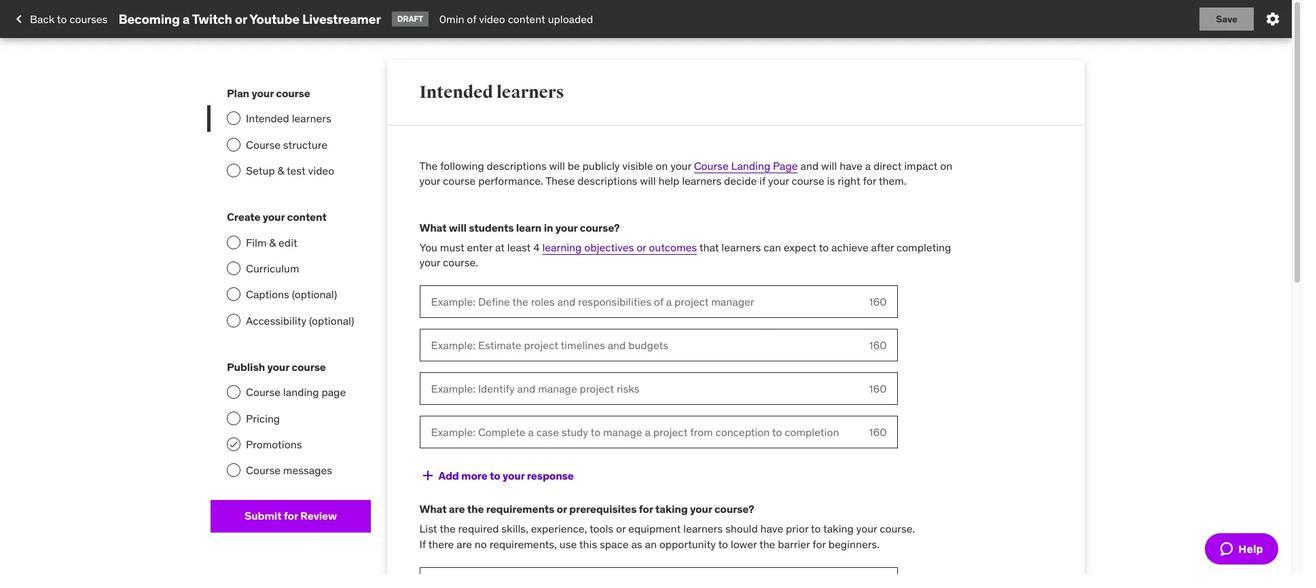 Task type: describe. For each thing, give the bounding box(es) containing it.
0 vertical spatial course?
[[580, 221, 620, 234]]

accessibility (optional)
[[246, 314, 354, 327]]

following
[[440, 159, 484, 173]]

publish
[[227, 360, 265, 374]]

incomplete image for course landing page
[[227, 386, 241, 399]]

skills,
[[502, 522, 529, 536]]

course up landing
[[292, 360, 326, 374]]

youtube
[[250, 11, 300, 27]]

space
[[600, 537, 629, 551]]

160 for example: define the roles and responsibilities of a project manager text field
[[869, 295, 887, 309]]

incomplete image for pricing
[[227, 412, 241, 425]]

completed element
[[227, 438, 241, 451]]

requirements
[[486, 502, 555, 516]]

completing
[[897, 241, 952, 254]]

Example: Identify and manage project risks text field
[[420, 373, 859, 405]]

or right twitch
[[235, 11, 247, 27]]

submit
[[244, 509, 282, 523]]

expect
[[784, 241, 817, 254]]

you
[[420, 241, 438, 254]]

Example: No programming experience needed. You will learn everything you need to know text field
[[420, 567, 898, 574]]

0min
[[440, 12, 465, 26]]

intended learners link
[[211, 105, 371, 132]]

course messages link
[[211, 458, 371, 484]]

should
[[726, 522, 758, 536]]

or up space
[[616, 522, 626, 536]]

0 horizontal spatial video
[[308, 164, 335, 177]]

160 for the example: identify and manage project risks text box
[[869, 382, 887, 396]]

to inside that learners can expect to achieve after completing your course.
[[819, 241, 829, 254]]

opportunity
[[660, 537, 716, 551]]

what will students learn in your course?
[[420, 221, 620, 234]]

achieve
[[832, 241, 869, 254]]

course down following
[[443, 174, 476, 188]]

requirements,
[[490, 537, 557, 551]]

have inside and will have a direct impact on your course performance. these descriptions will help learners decide if your course is right for them.
[[840, 159, 863, 173]]

course? inside what are the requirements or prerequisites for taking your course? list the required skills, experience, tools or equipment learners should have prior to taking your course. if there are no requirements, use this space as an opportunity to lower the barrier for beginners.
[[715, 502, 755, 516]]

course up intended learners link
[[276, 86, 310, 100]]

performance.
[[479, 174, 544, 188]]

promotions link
[[211, 432, 371, 458]]

have inside what are the requirements or prerequisites for taking your course? list the required skills, experience, tools or equipment learners should have prior to taking your course. if there are no requirements, use this space as an opportunity to lower the barrier for beginners.
[[761, 522, 784, 536]]

promotions
[[246, 438, 302, 451]]

back
[[30, 12, 55, 26]]

experience,
[[531, 522, 587, 536]]

create
[[227, 210, 261, 224]]

twitch
[[192, 11, 232, 27]]

direct
[[874, 159, 902, 173]]

4
[[534, 241, 540, 254]]

must
[[440, 241, 465, 254]]

plan
[[227, 86, 249, 100]]

incomplete image for intended learners
[[227, 112, 241, 125]]

objectives
[[585, 241, 634, 254]]

0min of video content uploaded
[[440, 12, 594, 26]]

course for course structure
[[246, 138, 281, 151]]

uploaded
[[548, 12, 594, 26]]

captions (optional)
[[246, 288, 337, 301]]

tools
[[590, 522, 614, 536]]

learning
[[543, 241, 582, 254]]

save
[[1217, 13, 1238, 25]]

create your content
[[227, 210, 327, 224]]

a inside and will have a direct impact on your course performance. these descriptions will help learners decide if your course is right for them.
[[866, 159, 871, 173]]

for inside button
[[284, 509, 298, 523]]

curriculum link
[[211, 255, 371, 282]]

to right prior
[[811, 522, 821, 536]]

your up the help
[[671, 159, 692, 173]]

course landing page link
[[211, 379, 371, 406]]

0 horizontal spatial intended learners
[[246, 112, 331, 125]]

publicly
[[583, 159, 620, 173]]

draft
[[397, 13, 423, 24]]

lower
[[731, 537, 757, 551]]

on inside and will have a direct impact on your course performance. these descriptions will help learners decide if your course is right for them.
[[941, 159, 953, 173]]

an
[[645, 537, 657, 551]]

what for what will students learn in your course?
[[420, 221, 447, 234]]

what for what are the requirements or prerequisites for taking your course? list the required skills, experience, tools or equipment learners should have prior to taking your course. if there are no requirements, use this space as an opportunity to lower the barrier for beginners.
[[420, 502, 447, 516]]

submit for review button
[[211, 500, 371, 533]]

film & edit link
[[211, 229, 371, 255]]

the
[[420, 159, 438, 173]]

your up film & edit
[[263, 210, 285, 224]]

1 on from the left
[[656, 159, 668, 173]]

Example: Estimate project timelines and budgets text field
[[420, 329, 859, 362]]

curriculum
[[246, 262, 299, 275]]

learners inside and will have a direct impact on your course performance. these descriptions will help learners decide if your course is right for them.
[[682, 174, 722, 188]]

more
[[462, 469, 488, 482]]

course structure
[[246, 138, 328, 151]]

as
[[632, 537, 643, 551]]

0 vertical spatial content
[[508, 12, 546, 26]]

0 vertical spatial intended
[[420, 81, 493, 102]]

courses
[[70, 12, 108, 26]]

use
[[560, 537, 577, 551]]

accessibility (optional) link
[[211, 308, 371, 334]]

beginners.
[[829, 537, 880, 551]]

1 horizontal spatial the
[[467, 502, 484, 516]]

outcomes
[[649, 241, 697, 254]]

your inside "button"
[[503, 469, 525, 482]]

& for test
[[278, 164, 284, 177]]

course for course messages
[[246, 464, 281, 477]]

course messages
[[246, 464, 332, 477]]

impact
[[905, 159, 938, 173]]

response
[[527, 469, 574, 482]]

and
[[801, 159, 819, 173]]

in
[[544, 221, 554, 234]]

incomplete image for captions
[[227, 288, 241, 301]]

incomplete image for film
[[227, 236, 241, 249]]

captions
[[246, 288, 289, 301]]

or left outcomes on the top
[[637, 241, 647, 254]]

course down the and
[[792, 174, 825, 188]]

that learners can expect to achieve after completing your course.
[[420, 241, 952, 269]]

this
[[580, 537, 598, 551]]

captions (optional) link
[[211, 282, 371, 308]]



Task type: locate. For each thing, give the bounding box(es) containing it.
descriptions inside and will have a direct impact on your course performance. these descriptions will help learners decide if your course is right for them.
[[578, 174, 638, 188]]

a left twitch
[[183, 11, 190, 27]]

enter
[[467, 241, 493, 254]]

course down promotions on the left of the page
[[246, 464, 281, 477]]

that
[[700, 241, 719, 254]]

0 vertical spatial a
[[183, 11, 190, 27]]

1 horizontal spatial have
[[840, 159, 863, 173]]

the right lower
[[760, 537, 776, 551]]

2 what from the top
[[420, 502, 447, 516]]

1 vertical spatial course.
[[880, 522, 916, 536]]

1 horizontal spatial on
[[941, 159, 953, 173]]

1 vertical spatial the
[[440, 522, 456, 536]]

0 horizontal spatial course?
[[580, 221, 620, 234]]

prerequisites
[[570, 502, 637, 516]]

course up 'setup'
[[246, 138, 281, 151]]

(optional)
[[292, 288, 337, 301], [309, 314, 354, 327]]

course? up should
[[715, 502, 755, 516]]

(optional) for accessibility (optional)
[[309, 314, 354, 327]]

for
[[863, 174, 877, 188], [639, 502, 653, 516], [284, 509, 298, 523], [813, 537, 826, 551]]

1 vertical spatial course?
[[715, 502, 755, 516]]

0 horizontal spatial the
[[440, 522, 456, 536]]

accessibility
[[246, 314, 307, 327]]

can
[[764, 241, 782, 254]]

back to courses
[[30, 12, 108, 26]]

structure
[[283, 138, 328, 151]]

you must enter at least 4 learning objectives or outcomes
[[420, 241, 697, 254]]

1 horizontal spatial course.
[[880, 522, 916, 536]]

Example: Complete a case study to manage a project from conception to completion text field
[[420, 416, 859, 449]]

1 vertical spatial video
[[308, 164, 335, 177]]

1 vertical spatial intended
[[246, 112, 289, 125]]

Example: Define the roles and responsibilities of a project manager text field
[[420, 286, 859, 318]]

your right if
[[769, 174, 789, 188]]

taking
[[656, 502, 688, 516], [824, 522, 854, 536]]

1 horizontal spatial video
[[479, 12, 506, 26]]

learners inside that learners can expect to achieve after completing your course.
[[722, 241, 761, 254]]

becoming
[[119, 11, 180, 27]]

1 horizontal spatial a
[[866, 159, 871, 173]]

1 incomplete image from the top
[[227, 164, 241, 177]]

medium image
[[420, 468, 436, 484]]

on
[[656, 159, 668, 173], [941, 159, 953, 173]]

on right impact
[[941, 159, 953, 173]]

least
[[508, 241, 531, 254]]

course up the decide
[[694, 159, 729, 173]]

to left lower
[[719, 537, 729, 551]]

plan your course
[[227, 86, 310, 100]]

descriptions down the following descriptions will be publicly visible on your course landing page
[[578, 174, 638, 188]]

will
[[550, 159, 565, 173], [822, 159, 838, 173], [640, 174, 656, 188], [449, 221, 467, 234]]

your right plan
[[252, 86, 274, 100]]

the up required
[[467, 502, 484, 516]]

incomplete image inside "pricing" link
[[227, 412, 241, 425]]

medium image
[[11, 11, 27, 27]]

prior
[[786, 522, 809, 536]]

incomplete image for setup
[[227, 164, 241, 177]]

incomplete image left captions
[[227, 288, 241, 301]]

&
[[278, 164, 284, 177], [269, 236, 276, 249]]

completed image
[[228, 439, 239, 450]]

1 horizontal spatial intended
[[420, 81, 493, 102]]

after
[[872, 241, 894, 254]]

3 incomplete image from the top
[[227, 262, 241, 275]]

2 incomplete image from the top
[[227, 236, 241, 249]]

(optional) down captions (optional)
[[309, 314, 354, 327]]

0 horizontal spatial taking
[[656, 502, 688, 516]]

incomplete image left "film"
[[227, 236, 241, 249]]

at
[[495, 241, 505, 254]]

course inside course messages "link"
[[246, 464, 281, 477]]

1 vertical spatial (optional)
[[309, 314, 354, 327]]

course landing page
[[246, 386, 346, 399]]

0 vertical spatial taking
[[656, 502, 688, 516]]

a left direct
[[866, 159, 871, 173]]

right
[[838, 174, 861, 188]]

your inside that learners can expect to achieve after completing your course.
[[420, 256, 441, 269]]

0 vertical spatial incomplete image
[[227, 164, 241, 177]]

2 on from the left
[[941, 159, 953, 173]]

0 horizontal spatial intended
[[246, 112, 289, 125]]

page
[[322, 386, 346, 399]]

your up "requirements"
[[503, 469, 525, 482]]

submit for review
[[244, 509, 337, 523]]

course structure link
[[211, 132, 371, 158]]

& for edit
[[269, 236, 276, 249]]

incomplete image inside film & edit link
[[227, 236, 241, 249]]

content
[[508, 12, 546, 26], [287, 210, 327, 224]]

add
[[439, 469, 459, 482]]

landing
[[283, 386, 319, 399]]

7 incomplete image from the top
[[227, 464, 241, 477]]

incomplete image for course messages
[[227, 464, 241, 477]]

incomplete image inside intended learners link
[[227, 112, 241, 125]]

to inside "button"
[[490, 469, 501, 482]]

course inside course landing page link
[[246, 386, 281, 399]]

edit
[[279, 236, 297, 249]]

visible
[[623, 159, 653, 173]]

1 horizontal spatial descriptions
[[578, 174, 638, 188]]

taking up equipment
[[656, 502, 688, 516]]

them.
[[879, 174, 907, 188]]

1 vertical spatial content
[[287, 210, 327, 224]]

content up film & edit link
[[287, 210, 327, 224]]

course. inside that learners can expect to achieve after completing your course.
[[443, 256, 479, 269]]

0 horizontal spatial descriptions
[[487, 159, 547, 173]]

video right of
[[479, 12, 506, 26]]

back to courses link
[[11, 7, 108, 31]]

to
[[57, 12, 67, 26], [819, 241, 829, 254], [490, 469, 501, 482], [811, 522, 821, 536], [719, 537, 729, 551]]

what inside what are the requirements or prerequisites for taking your course? list the required skills, experience, tools or equipment learners should have prior to taking your course. if there are no requirements, use this space as an opportunity to lower the barrier for beginners.
[[420, 502, 447, 516]]

pricing link
[[211, 406, 371, 432]]

setup & test video
[[246, 164, 335, 177]]

the up there
[[440, 522, 456, 536]]

are
[[449, 502, 465, 516], [457, 537, 472, 551]]

incomplete image inside course landing page link
[[227, 386, 241, 399]]

a
[[183, 11, 190, 27], [866, 159, 871, 173]]

descriptions up performance. at the left
[[487, 159, 547, 173]]

taking up beginners.
[[824, 522, 854, 536]]

have left prior
[[761, 522, 784, 536]]

1 horizontal spatial taking
[[824, 522, 854, 536]]

will up these
[[550, 159, 565, 173]]

incomplete image inside curriculum link
[[227, 262, 241, 275]]

1 incomplete image from the top
[[227, 112, 241, 125]]

required
[[458, 522, 499, 536]]

your up beginners.
[[857, 522, 878, 536]]

1 horizontal spatial &
[[278, 164, 284, 177]]

film
[[246, 236, 267, 249]]

is
[[828, 174, 835, 188]]

setup & test video link
[[211, 158, 371, 184]]

course up pricing
[[246, 386, 281, 399]]

descriptions
[[487, 159, 547, 173], [578, 174, 638, 188]]

incomplete image for course structure
[[227, 138, 241, 151]]

incomplete image inside setup & test video link
[[227, 164, 241, 177]]

4 160 from the top
[[869, 425, 887, 439]]

livestreamer
[[302, 11, 381, 27]]

film & edit
[[246, 236, 297, 249]]

the following descriptions will be publicly visible on your course landing page
[[420, 159, 798, 173]]

incomplete image inside course structure 'link'
[[227, 138, 241, 151]]

your down the you
[[420, 256, 441, 269]]

160 for example: estimate project timelines and budgets text field
[[869, 338, 887, 352]]

incomplete image for accessibility (optional)
[[227, 314, 241, 327]]

your up course landing page link
[[267, 360, 289, 374]]

page
[[773, 159, 798, 173]]

course
[[246, 138, 281, 151], [694, 159, 729, 173], [246, 386, 281, 399], [246, 464, 281, 477]]

or
[[235, 11, 247, 27], [637, 241, 647, 254], [557, 502, 567, 516], [616, 522, 626, 536]]

what up list
[[420, 502, 447, 516]]

course. inside what are the requirements or prerequisites for taking your course? list the required skills, experience, tools or equipment learners should have prior to taking your course. if there are no requirements, use this space as an opportunity to lower the barrier for beginners.
[[880, 522, 916, 536]]

0 vertical spatial course.
[[443, 256, 479, 269]]

1 horizontal spatial content
[[508, 12, 546, 26]]

160 for example: complete a case study to manage a project from conception to completion text box
[[869, 425, 887, 439]]

1 vertical spatial what
[[420, 502, 447, 516]]

these
[[546, 174, 575, 188]]

for right right at right
[[863, 174, 877, 188]]

2 vertical spatial incomplete image
[[227, 288, 241, 301]]

pricing
[[246, 412, 280, 425]]

be
[[568, 159, 580, 173]]

save button
[[1200, 7, 1255, 31]]

2 incomplete image from the top
[[227, 138, 241, 151]]

1 horizontal spatial intended learners
[[420, 81, 564, 102]]

1 vertical spatial taking
[[824, 522, 854, 536]]

1 vertical spatial a
[[866, 159, 871, 173]]

0 vertical spatial intended learners
[[420, 81, 564, 102]]

will down visible
[[640, 174, 656, 188]]

incomplete image
[[227, 112, 241, 125], [227, 138, 241, 151], [227, 262, 241, 275], [227, 314, 241, 327], [227, 386, 241, 399], [227, 412, 241, 425], [227, 464, 241, 477]]

1 vertical spatial &
[[269, 236, 276, 249]]

1 vertical spatial are
[[457, 537, 472, 551]]

0 vertical spatial the
[[467, 502, 484, 516]]

incomplete image inside course messages "link"
[[227, 464, 241, 477]]

0 vertical spatial video
[[479, 12, 506, 26]]

0 vertical spatial (optional)
[[292, 288, 337, 301]]

review
[[300, 509, 337, 523]]

& left test
[[278, 164, 284, 177]]

1 vertical spatial have
[[761, 522, 784, 536]]

incomplete image
[[227, 164, 241, 177], [227, 236, 241, 249], [227, 288, 241, 301]]

to right more
[[490, 469, 501, 482]]

incomplete image inside captions (optional) link
[[227, 288, 241, 301]]

your down "the" at the left of the page
[[420, 174, 441, 188]]

0 horizontal spatial a
[[183, 11, 190, 27]]

6 incomplete image from the top
[[227, 412, 241, 425]]

(optional) up accessibility (optional)
[[292, 288, 337, 301]]

barrier
[[778, 537, 810, 551]]

1 vertical spatial incomplete image
[[227, 236, 241, 249]]

and will have a direct impact on your course performance. these descriptions will help learners decide if your course is right for them.
[[420, 159, 953, 188]]

decide
[[725, 174, 757, 188]]

for left 'review'
[[284, 509, 298, 523]]

becoming a twitch or youtube livestreamer
[[119, 11, 381, 27]]

your up 'opportunity'
[[690, 502, 713, 516]]

0 horizontal spatial &
[[269, 236, 276, 249]]

incomplete image inside accessibility (optional) link
[[227, 314, 241, 327]]

3 160 from the top
[[869, 382, 887, 396]]

course? up objectives on the left of the page
[[580, 221, 620, 234]]

0 horizontal spatial on
[[656, 159, 668, 173]]

incomplete image for curriculum
[[227, 262, 241, 275]]

2 horizontal spatial the
[[760, 537, 776, 551]]

learn
[[516, 221, 542, 234]]

what up the you
[[420, 221, 447, 234]]

test
[[287, 164, 306, 177]]

course for course landing page
[[246, 386, 281, 399]]

for right the barrier
[[813, 537, 826, 551]]

have
[[840, 159, 863, 173], [761, 522, 784, 536]]

0 vertical spatial descriptions
[[487, 159, 547, 173]]

if
[[420, 537, 426, 551]]

your right in
[[556, 221, 578, 234]]

video right test
[[308, 164, 335, 177]]

have up right at right
[[840, 159, 863, 173]]

intended learners
[[420, 81, 564, 102], [246, 112, 331, 125]]

4 incomplete image from the top
[[227, 314, 241, 327]]

content left uploaded
[[508, 12, 546, 26]]

0 horizontal spatial have
[[761, 522, 784, 536]]

to right expect
[[819, 241, 829, 254]]

& left edit
[[269, 236, 276, 249]]

landing
[[732, 159, 771, 173]]

1 horizontal spatial course?
[[715, 502, 755, 516]]

to right back
[[57, 12, 67, 26]]

equipment
[[629, 522, 681, 536]]

your
[[252, 86, 274, 100], [671, 159, 692, 173], [420, 174, 441, 188], [769, 174, 789, 188], [263, 210, 285, 224], [556, 221, 578, 234], [420, 256, 441, 269], [267, 360, 289, 374], [503, 469, 525, 482], [690, 502, 713, 516], [857, 522, 878, 536]]

students
[[469, 221, 514, 234]]

5 incomplete image from the top
[[227, 386, 241, 399]]

0 horizontal spatial content
[[287, 210, 327, 224]]

0 vertical spatial &
[[278, 164, 284, 177]]

or up experience,
[[557, 502, 567, 516]]

are left no
[[457, 537, 472, 551]]

for up equipment
[[639, 502, 653, 516]]

(optional) for captions (optional)
[[292, 288, 337, 301]]

course settings image
[[1265, 11, 1282, 27]]

2 vertical spatial the
[[760, 537, 776, 551]]

incomplete image left 'setup'
[[227, 164, 241, 177]]

0 vertical spatial have
[[840, 159, 863, 173]]

1 vertical spatial intended learners
[[246, 112, 331, 125]]

if
[[760, 174, 766, 188]]

1 what from the top
[[420, 221, 447, 234]]

0 vertical spatial what
[[420, 221, 447, 234]]

are up required
[[449, 502, 465, 516]]

will up is
[[822, 159, 838, 173]]

will up must
[[449, 221, 467, 234]]

3 incomplete image from the top
[[227, 288, 241, 301]]

0 horizontal spatial course.
[[443, 256, 479, 269]]

1 160 from the top
[[869, 295, 887, 309]]

1 vertical spatial descriptions
[[578, 174, 638, 188]]

learners inside what are the requirements or prerequisites for taking your course? list the required skills, experience, tools or equipment learners should have prior to taking your course. if there are no requirements, use this space as an opportunity to lower the barrier for beginners.
[[684, 522, 723, 536]]

for inside and will have a direct impact on your course performance. these descriptions will help learners decide if your course is right for them.
[[863, 174, 877, 188]]

learning objectives or outcomes link
[[543, 241, 697, 254]]

on up the help
[[656, 159, 668, 173]]

course inside course structure 'link'
[[246, 138, 281, 151]]

what are the requirements or prerequisites for taking your course? list the required skills, experience, tools or equipment learners should have prior to taking your course. if there are no requirements, use this space as an opportunity to lower the barrier for beginners.
[[420, 502, 916, 551]]

2 160 from the top
[[869, 338, 887, 352]]

0 vertical spatial are
[[449, 502, 465, 516]]



Task type: vqa. For each thing, say whether or not it's contained in the screenshot.
'when,'
no



